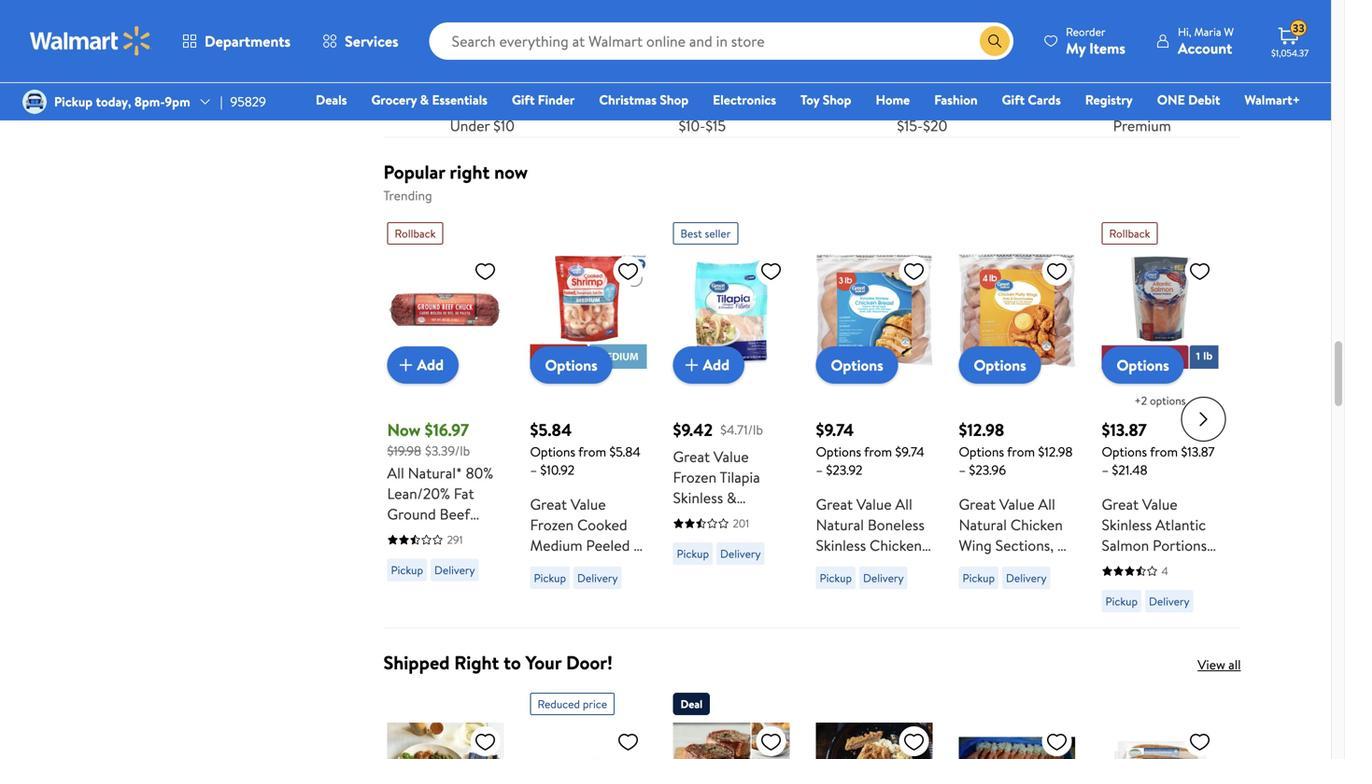 Task type: describe. For each thing, give the bounding box(es) containing it.
natural*
[[408, 463, 462, 483]]

price
[[583, 696, 607, 712]]

gift finder
[[512, 91, 575, 109]]

12
[[583, 576, 596, 597]]

popular
[[384, 159, 445, 185]]

8pm-
[[134, 92, 165, 111]]

$4.71/lb
[[721, 421, 763, 439]]

omaha steaks homestyle comfort classics (4x chicken fried steak, fully cooked pork pot roast, homestyle meatloaf, meat lover's lasagna, baked short rib mac & cheese) image
[[816, 723, 933, 760]]

services
[[345, 31, 399, 51]]

80%
[[466, 463, 494, 483]]

great value all natural chicken wing sections, 4 lb (frozen) image
[[959, 252, 1076, 369]]

all
[[1229, 656, 1242, 674]]

all inside now $16.97 $19.98 $3.39/lb all natural* 80% lean/20% fat ground beef chuck, 5 lb roll
[[387, 463, 404, 483]]

& inside great value frozen cooked medium peeled & deveined tail-on shrimp, 12 oz (41- 60 count per lb)
[[634, 535, 644, 556]]

home link
[[868, 90, 919, 110]]

toy shop link
[[793, 90, 860, 110]]

skinless inside the great value skinless atlantic salmon portions, 1 lb (frozen)
[[1102, 515, 1152, 535]]

– for $9.74
[[816, 461, 823, 479]]

add to favorites list, omaha steaks homestyle comfort classics (4x chicken fried steak, fully cooked pork pot roast, homestyle meatloaf, meat lover's lasagna, baked short rib mac & cheese) image
[[903, 731, 926, 754]]

great value skinless atlantic salmon portions, 1 lb (frozen)
[[1102, 494, 1211, 576]]

$16.97
[[425, 418, 469, 442]]

1 vertical spatial 4
[[1162, 563, 1169, 579]]

peeled
[[586, 535, 630, 556]]

add for now
[[417, 355, 444, 375]]

291
[[447, 532, 463, 548]]

great inside $9.42 $4.71/lb great value frozen tilapia skinless & boneless fillets, 2 lb
[[673, 446, 710, 467]]

next slide for product carousel list image
[[1182, 397, 1227, 442]]

premium link
[[1044, 0, 1242, 137]]

4 options link from the left
[[1102, 346, 1185, 384]]

hi,
[[1178, 24, 1192, 40]]

add to favorites list, great value all natural chicken wing sections, 4 lb (frozen) image
[[1046, 260, 1069, 283]]

$10
[[494, 115, 515, 136]]

deals
[[316, 91, 347, 109]]

value for $9.74
[[857, 494, 892, 515]]

oz
[[600, 576, 614, 597]]

great value frozen tilapia skinless & boneless fillets, 2 lb image
[[673, 252, 790, 369]]

1 vertical spatial $12.98
[[1039, 443, 1073, 461]]

under
[[450, 115, 490, 136]]

grocery & essentials link
[[363, 90, 496, 110]]

great for $12.98
[[959, 494, 996, 515]]

33
[[1293, 20, 1305, 36]]

product group containing reduced price
[[530, 686, 647, 760]]

from for $9.74
[[865, 443, 892, 461]]

great value frozen cooked medium peeled & deveined tail-on shrimp, 12 oz (41-60 count per lb) image
[[530, 252, 647, 369]]

from inside $13.87 options from $13.87 – $21.48
[[1151, 443, 1178, 461]]

1 vertical spatial $5.84
[[610, 443, 641, 461]]

all natural* 80% lean/20% fat ground beef chuck, 5 lb roll image
[[387, 252, 504, 369]]

on
[[621, 556, 638, 576]]

account
[[1178, 38, 1233, 58]]

today,
[[96, 92, 131, 111]]

best seller
[[681, 225, 731, 241]]

shrimp,
[[530, 576, 580, 597]]

options link for $5.84
[[530, 346, 613, 384]]

product group containing $9.74
[[816, 215, 933, 620]]

add to favorites list, pedersons natural farms, no sugar added old world kielbasa sausage (4 packages, 14 oz. each) image
[[1189, 731, 1212, 754]]

debit
[[1189, 91, 1221, 109]]

walmart image
[[30, 26, 151, 56]]

essentials
[[432, 91, 488, 109]]

fashion
[[935, 91, 978, 109]]

$9.42
[[673, 418, 713, 442]]

natural for $9.74
[[816, 515, 864, 535]]

lb inside great value all natural boneless skinless chicken breasts, 3 lb (frozen)
[[882, 556, 894, 576]]

items
[[1090, 38, 1126, 58]]

christmas shop link
[[591, 90, 697, 110]]

great for $9.74
[[816, 494, 853, 515]]

reduced
[[538, 696, 580, 712]]

1 horizontal spatial $13.87
[[1182, 443, 1215, 461]]

departments
[[205, 31, 291, 51]]

options inside $12.98 options from $12.98 – $23.96
[[959, 443, 1005, 461]]

cards
[[1028, 91, 1061, 109]]

atlantic
[[1156, 515, 1207, 535]]

gift for gift finder
[[512, 91, 535, 109]]

trending
[[384, 186, 432, 204]]

omaha steaks favorites gift basket (4x bacon-wrapped filet mignon, 4 air-chilled boneless chicken breasts, 4x omaha steaks burgers, 4x gourmet franks, 4x potatoes au gratin, 4x tartlets & more) image
[[673, 723, 790, 760]]

pedersons natural farms, no sugar added old world kielbasa sausage (4 packages, 14 oz. each) image
[[1102, 723, 1219, 760]]

$23.96
[[969, 461, 1007, 479]]

add to favorites list, great value frozen tilapia skinless & boneless fillets, 2 lb image
[[760, 260, 783, 283]]

9pm
[[165, 92, 190, 111]]

add button for now
[[387, 346, 459, 384]]

201
[[733, 516, 750, 532]]

view all link
[[1198, 656, 1242, 674]]

gift finder link
[[504, 90, 583, 110]]

$15-$20
[[897, 115, 948, 136]]

one debit
[[1158, 91, 1221, 109]]

sections,
[[996, 535, 1054, 556]]

now
[[387, 418, 421, 442]]

add to favorites list, omaha steaks favorites gift basket (4x bacon-wrapped filet mignon, 4 air-chilled boneless chicken breasts, 4x omaha steaks burgers, 4x gourmet franks, 4x potatoes au gratin, 4x tartlets & more) image
[[760, 731, 783, 754]]

gift cards link
[[994, 90, 1070, 110]]

add to cart image for $9.42
[[681, 354, 703, 376]]

walmart+ link
[[1237, 90, 1309, 110]]

4 inside "great value all natural chicken wing sections, 4 lb (frozen)"
[[1058, 535, 1067, 556]]

0 vertical spatial $5.84
[[530, 418, 572, 442]]

add to favorites list, prepared holiday christmas ham dinner meal packed individually for 2: fully cooked ham with bourbon glaze, rich southern style mac and cheese, crisp green beans, and sweet apple cinnamon compote image
[[474, 731, 497, 754]]

popular right now trending
[[384, 159, 528, 204]]

deals link
[[307, 90, 356, 110]]

great for $5.84
[[530, 494, 567, 515]]

seller
[[705, 225, 731, 241]]

$3.39/lb
[[425, 442, 470, 460]]

breasts,
[[816, 556, 867, 576]]

pickup left the 3 on the bottom right of the page
[[820, 570, 852, 586]]

0 vertical spatial $12.98
[[959, 418, 1005, 442]]

under $10 link
[[384, 0, 581, 137]]

options link for $12.98
[[959, 346, 1042, 384]]

Search search field
[[430, 22, 1014, 60]]

services button
[[307, 19, 415, 64]]

view
[[1198, 656, 1226, 674]]

add button for $9.42
[[673, 346, 745, 384]]

medium
[[530, 535, 583, 556]]

portions,
[[1153, 535, 1211, 556]]

lb inside "great value all natural chicken wing sections, 4 lb (frozen)"
[[959, 556, 971, 576]]

shop for toy shop
[[823, 91, 852, 109]]

boneless inside $9.42 $4.71/lb great value frozen tilapia skinless & boneless fillets, 2 lb
[[673, 508, 730, 529]]

shipped right to your door!
[[384, 650, 613, 676]]

add to cart image for now
[[395, 354, 417, 376]]

lb)
[[620, 597, 637, 618]]

best
[[681, 225, 702, 241]]

chicken inside "great value all natural chicken wing sections, 4 lb (frozen)"
[[1011, 515, 1063, 535]]

grocery
[[371, 91, 417, 109]]

w
[[1225, 24, 1235, 40]]

search icon image
[[988, 34, 1003, 49]]

tilapia
[[720, 467, 760, 488]]

$21.48
[[1112, 461, 1148, 479]]

toy
[[801, 91, 820, 109]]

boneless inside great value all natural boneless skinless chicken breasts, 3 lb (frozen)
[[868, 515, 925, 535]]

pickup up 60
[[534, 570, 566, 586]]

fat
[[454, 483, 474, 504]]

lb inside $9.42 $4.71/lb great value frozen tilapia skinless & boneless fillets, 2 lb
[[673, 529, 685, 549]]

toy shop
[[801, 91, 852, 109]]

salmon
[[1102, 535, 1150, 556]]

(frozen) inside "great value all natural chicken wing sections, 4 lb (frozen)"
[[975, 556, 1028, 576]]

my
[[1066, 38, 1086, 58]]

3
[[871, 556, 879, 576]]

finder
[[538, 91, 575, 109]]

cooked
[[578, 515, 628, 535]]

+2
[[1135, 393, 1148, 409]]

$10.92
[[541, 461, 575, 479]]

skinless inside $9.42 $4.71/lb great value frozen tilapia skinless & boneless fillets, 2 lb
[[673, 488, 724, 508]]



Task type: locate. For each thing, give the bounding box(es) containing it.
view all
[[1198, 656, 1242, 674]]

2 add button from the left
[[673, 346, 745, 384]]

add button up $9.42
[[673, 346, 745, 384]]

& right grocery
[[420, 91, 429, 109]]

gift cards
[[1002, 91, 1061, 109]]

$19.98
[[387, 442, 421, 460]]

1 add to cart image from the left
[[395, 354, 417, 376]]

add to favorites list, great value all natural boneless skinless chicken breasts, 3 lb (frozen) image
[[903, 260, 926, 283]]

lb inside the great value skinless atlantic salmon portions, 1 lb (frozen)
[[1111, 556, 1122, 576]]

rollback for $13.87
[[1110, 225, 1151, 241]]

2
[[780, 508, 788, 529]]

rollback up great value skinless atlantic salmon portions, 1 lb (frozen) image
[[1110, 225, 1151, 241]]

– left the $23.96
[[959, 461, 966, 479]]

list containing under $10
[[372, 0, 1253, 137]]

0 horizontal spatial boneless
[[673, 508, 730, 529]]

departments button
[[166, 19, 307, 64]]

1 rollback from the left
[[395, 225, 436, 241]]

0 horizontal spatial shop
[[660, 91, 689, 109]]

maria
[[1195, 24, 1222, 40]]

pickup down chuck,
[[391, 562, 423, 578]]

value for $5.84
[[571, 494, 606, 515]]

options
[[545, 355, 598, 375], [831, 355, 884, 375], [974, 355, 1027, 375], [1117, 355, 1170, 375], [530, 443, 576, 461], [816, 443, 862, 461], [959, 443, 1005, 461], [1102, 443, 1148, 461]]

pickup down "1"
[[1106, 594, 1138, 610]]

great value frozen cooked medium peeled & deveined tail-on shrimp, 12 oz (41- 60 count per lb)
[[530, 494, 644, 618]]

shop up $10- on the right of the page
[[660, 91, 689, 109]]

lean/20%
[[387, 483, 450, 504]]

great value skinless atlantic salmon portions, 1 lb (frozen) image
[[1102, 252, 1219, 369]]

from right $23.92
[[865, 443, 892, 461]]

christmas
[[599, 91, 657, 109]]

product group containing deal
[[673, 686, 790, 760]]

1 add button from the left
[[387, 346, 459, 384]]

1 horizontal spatial add to cart image
[[681, 354, 703, 376]]

options inside $13.87 options from $13.87 – $21.48
[[1102, 443, 1148, 461]]

– inside $5.84 options from $5.84 – $10.92
[[530, 461, 537, 479]]

0 horizontal spatial gift
[[512, 91, 535, 109]]

0 vertical spatial &
[[420, 91, 429, 109]]

rollback for all natural* 80% lean/20% fat ground beef chuck, 5 lb roll
[[395, 225, 436, 241]]

chicken right wing
[[1011, 515, 1063, 535]]

1 horizontal spatial all
[[896, 494, 913, 515]]

$12.98 right the $23.96
[[1039, 443, 1073, 461]]

add to favorites list, crescent foods all-natural whole turkey | halal | 8-12 lbs. image
[[617, 731, 640, 754]]

value inside great value frozen cooked medium peeled & deveined tail-on shrimp, 12 oz (41- 60 count per lb)
[[571, 494, 606, 515]]

natural for $12.98
[[959, 515, 1007, 535]]

shop inside christmas shop 'link'
[[660, 91, 689, 109]]

natural inside "great value all natural chicken wing sections, 4 lb (frozen)"
[[959, 515, 1007, 535]]

 image
[[22, 90, 47, 114]]

pickup left today, on the top of the page
[[54, 92, 93, 111]]

1 from from the left
[[579, 443, 607, 461]]

0 horizontal spatial add to cart image
[[395, 354, 417, 376]]

0 horizontal spatial $12.98
[[959, 418, 1005, 442]]

frozen seafood canadian gulf snow crab clusters, 30 pound -- 1 each. image
[[959, 723, 1076, 760]]

rollback down trending
[[395, 225, 436, 241]]

great down $23.92
[[816, 494, 853, 515]]

$23.92
[[827, 461, 863, 479]]

2 rollback from the left
[[1110, 225, 1151, 241]]

electronics link
[[705, 90, 785, 110]]

product group containing $12.98
[[959, 215, 1076, 620]]

from
[[579, 443, 607, 461], [865, 443, 892, 461], [1008, 443, 1035, 461], [1151, 443, 1178, 461]]

2 horizontal spatial &
[[727, 488, 737, 508]]

chicken right breasts,
[[870, 535, 922, 556]]

deal
[[681, 696, 703, 712]]

0 horizontal spatial &
[[420, 91, 429, 109]]

all inside "great value all natural chicken wing sections, 4 lb (frozen)"
[[1039, 494, 1056, 515]]

– inside $9.74 options from $9.74 – $23.92
[[816, 461, 823, 479]]

1 horizontal spatial $12.98
[[1039, 443, 1073, 461]]

1 horizontal spatial $9.74
[[896, 443, 925, 461]]

value down $23.92
[[857, 494, 892, 515]]

1 options link from the left
[[530, 346, 613, 384]]

0 horizontal spatial $5.84
[[530, 418, 572, 442]]

1 horizontal spatial &
[[634, 535, 644, 556]]

4 – from the left
[[1102, 461, 1109, 479]]

$5.84 right $10.92
[[610, 443, 641, 461]]

great value all natural chicken wing sections, 4 lb (frozen)
[[959, 494, 1067, 576]]

great inside "great value all natural chicken wing sections, 4 lb (frozen)"
[[959, 494, 996, 515]]

$9.74 right $23.92
[[896, 443, 925, 461]]

2 horizontal spatial skinless
[[1102, 515, 1152, 535]]

shop for christmas shop
[[660, 91, 689, 109]]

from inside $12.98 options from $12.98 – $23.96
[[1008, 443, 1035, 461]]

natural down the $23.96
[[959, 515, 1007, 535]]

1 horizontal spatial add
[[703, 355, 730, 375]]

all down $9.74 options from $9.74 – $23.92
[[896, 494, 913, 515]]

lb left 201
[[673, 529, 685, 549]]

options link for $9.74
[[816, 346, 899, 384]]

1 horizontal spatial boneless
[[868, 515, 925, 535]]

0 horizontal spatial $9.74
[[816, 418, 854, 442]]

chicken inside great value all natural boneless skinless chicken breasts, 3 lb (frozen)
[[870, 535, 922, 556]]

options inside $9.74 options from $9.74 – $23.92
[[816, 443, 862, 461]]

value for $12.98
[[1000, 494, 1035, 515]]

premium
[[1114, 115, 1172, 136]]

1 shop from the left
[[660, 91, 689, 109]]

(frozen) inside the great value skinless atlantic salmon portions, 1 lb (frozen)
[[1126, 556, 1180, 576]]

value down $21.48
[[1143, 494, 1178, 515]]

from inside $9.74 options from $9.74 – $23.92
[[865, 443, 892, 461]]

frozen inside $9.42 $4.71/lb great value frozen tilapia skinless & boneless fillets, 2 lb
[[673, 467, 717, 488]]

$13.87 down +2
[[1102, 418, 1147, 442]]

$9.74 up $23.92
[[816, 418, 854, 442]]

value inside $9.42 $4.71/lb great value frozen tilapia skinless & boneless fillets, 2 lb
[[714, 446, 749, 467]]

skinless left the fillets,
[[673, 488, 724, 508]]

0 horizontal spatial rollback
[[395, 225, 436, 241]]

from right $10.92
[[579, 443, 607, 461]]

options inside $5.84 options from $5.84 – $10.92
[[530, 443, 576, 461]]

pickup down wing
[[963, 570, 995, 586]]

all inside great value all natural boneless skinless chicken breasts, 3 lb (frozen)
[[896, 494, 913, 515]]

hi, maria w account
[[1178, 24, 1235, 58]]

skinless up "1"
[[1102, 515, 1152, 535]]

3 options link from the left
[[959, 346, 1042, 384]]

1 horizontal spatial rollback
[[1110, 225, 1151, 241]]

add to cart image up "now"
[[395, 354, 417, 376]]

+2 options
[[1135, 393, 1186, 409]]

1 horizontal spatial frozen
[[673, 467, 717, 488]]

your
[[526, 650, 562, 676]]

– for $5.84
[[530, 461, 537, 479]]

product group containing $13.87
[[1102, 215, 1219, 620]]

add to favorites list, frozen seafood canadian gulf snow crab clusters, 30 pound -- 1 each. image
[[1046, 731, 1069, 754]]

all for $12.98
[[1039, 494, 1056, 515]]

|
[[220, 92, 223, 111]]

& inside $9.42 $4.71/lb great value frozen tilapia skinless & boneless fillets, 2 lb
[[727, 488, 737, 508]]

0 vertical spatial frozen
[[673, 467, 717, 488]]

3 from from the left
[[1008, 443, 1035, 461]]

0 horizontal spatial skinless
[[673, 488, 724, 508]]

from for $12.98
[[1008, 443, 1035, 461]]

1 horizontal spatial shop
[[823, 91, 852, 109]]

(41-
[[618, 576, 642, 597]]

value inside great value all natural boneless skinless chicken breasts, 3 lb (frozen)
[[857, 494, 892, 515]]

registry link
[[1077, 90, 1142, 110]]

& inside "link"
[[420, 91, 429, 109]]

2 from from the left
[[865, 443, 892, 461]]

0 horizontal spatial natural
[[816, 515, 864, 535]]

under $10
[[450, 115, 515, 136]]

$5.84 options from $5.84 – $10.92
[[530, 418, 641, 479]]

0 horizontal spatial $13.87
[[1102, 418, 1147, 442]]

reduced price
[[538, 696, 607, 712]]

add for $9.42
[[703, 355, 730, 375]]

1 horizontal spatial chicken
[[1011, 515, 1063, 535]]

rollback
[[395, 225, 436, 241], [1110, 225, 1151, 241]]

from right the $23.96
[[1008, 443, 1035, 461]]

4 right sections,
[[1058, 535, 1067, 556]]

now $16.97 $19.98 $3.39/lb all natural* 80% lean/20% fat ground beef chuck, 5 lb roll
[[387, 418, 494, 545]]

value up sections,
[[1000, 494, 1035, 515]]

1 vertical spatial &
[[727, 488, 737, 508]]

$15
[[706, 115, 726, 136]]

2 add from the left
[[703, 355, 730, 375]]

product group
[[387, 215, 504, 620], [530, 215, 647, 620], [673, 215, 790, 620], [816, 215, 933, 620], [959, 215, 1076, 620], [1102, 215, 1219, 620], [530, 686, 647, 760], [673, 686, 790, 760]]

&
[[420, 91, 429, 109], [727, 488, 737, 508], [634, 535, 644, 556]]

lb right "1"
[[1111, 556, 1122, 576]]

& up 201
[[727, 488, 737, 508]]

walmart+
[[1245, 91, 1301, 109]]

deveined
[[530, 556, 592, 576]]

1 vertical spatial $9.74
[[896, 443, 925, 461]]

pickup right on at the left
[[677, 546, 709, 562]]

0 vertical spatial $9.74
[[816, 418, 854, 442]]

– left $21.48
[[1102, 461, 1109, 479]]

great value all natural boneless skinless chicken breasts, 3 lb (frozen) image
[[816, 252, 933, 369]]

to
[[504, 650, 521, 676]]

add
[[417, 355, 444, 375], [703, 355, 730, 375]]

great down $10.92
[[530, 494, 567, 515]]

frozen up deveined
[[530, 515, 574, 535]]

4
[[1058, 535, 1067, 556], [1162, 563, 1169, 579]]

0 vertical spatial 4
[[1058, 535, 1067, 556]]

add up $16.97
[[417, 355, 444, 375]]

1 horizontal spatial natural
[[959, 515, 1007, 535]]

$9.74
[[816, 418, 854, 442], [896, 443, 925, 461]]

skinless left the 3 on the bottom right of the page
[[816, 535, 866, 556]]

product group containing now $16.97
[[387, 215, 504, 620]]

door!
[[566, 650, 613, 676]]

great inside great value frozen cooked medium peeled & deveined tail-on shrimp, 12 oz (41- 60 count per lb)
[[530, 494, 567, 515]]

gift
[[512, 91, 535, 109], [1002, 91, 1025, 109]]

prepared holiday christmas ham dinner meal packed individually for 2: fully cooked ham with bourbon glaze, rich southern style mac and cheese, crisp green beans, and sweet apple cinnamon compote image
[[387, 723, 504, 760]]

2 – from the left
[[816, 461, 823, 479]]

0 horizontal spatial 4
[[1058, 535, 1067, 556]]

frozen left tilapia
[[673, 467, 717, 488]]

1 horizontal spatial gift
[[1002, 91, 1025, 109]]

4 from from the left
[[1151, 443, 1178, 461]]

2 horizontal spatial all
[[1039, 494, 1056, 515]]

– for $12.98
[[959, 461, 966, 479]]

$13.87 down "next slide for product carousel list" image
[[1182, 443, 1215, 461]]

1 horizontal spatial $5.84
[[610, 443, 641, 461]]

2 shop from the left
[[823, 91, 852, 109]]

add up $9.42
[[703, 355, 730, 375]]

christmas shop
[[599, 91, 689, 109]]

natural up breasts,
[[816, 515, 864, 535]]

1
[[1102, 556, 1107, 576]]

boneless
[[673, 508, 730, 529], [868, 515, 925, 535]]

great down $21.48
[[1102, 494, 1139, 515]]

$15-$20 link
[[824, 0, 1021, 137]]

0 horizontal spatial (frozen)
[[816, 576, 870, 597]]

0 vertical spatial $13.87
[[1102, 418, 1147, 442]]

boneless up the 3 on the bottom right of the page
[[868, 515, 925, 535]]

all up sections,
[[1039, 494, 1056, 515]]

crescent foods all-natural whole turkey | halal | 8-12 lbs. image
[[530, 723, 647, 760]]

frozen inside great value frozen cooked medium peeled & deveined tail-on shrimp, 12 oz (41- 60 count per lb)
[[530, 515, 574, 535]]

value down $4.71/lb
[[714, 446, 749, 467]]

1 – from the left
[[530, 461, 537, 479]]

1 vertical spatial $13.87
[[1182, 443, 1215, 461]]

shop inside toy shop link
[[823, 91, 852, 109]]

options link up $12.98 options from $12.98 – $23.96
[[959, 346, 1042, 384]]

$10-$15
[[679, 115, 726, 136]]

1 add from the left
[[417, 355, 444, 375]]

from right $21.48
[[1151, 443, 1178, 461]]

$13.87
[[1102, 418, 1147, 442], [1182, 443, 1215, 461]]

value inside "great value all natural chicken wing sections, 4 lb (frozen)"
[[1000, 494, 1035, 515]]

2 options link from the left
[[816, 346, 899, 384]]

add to favorites list, great value skinless atlantic salmon portions, 1 lb (frozen) image
[[1189, 260, 1212, 283]]

– left $23.92
[[816, 461, 823, 479]]

1 horizontal spatial add button
[[673, 346, 745, 384]]

great down the $23.96
[[959, 494, 996, 515]]

all
[[387, 463, 404, 483], [896, 494, 913, 515], [1039, 494, 1056, 515]]

from for $5.84
[[579, 443, 607, 461]]

natural inside great value all natural boneless skinless chicken breasts, 3 lb (frozen)
[[816, 515, 864, 535]]

–
[[530, 461, 537, 479], [816, 461, 823, 479], [959, 461, 966, 479], [1102, 461, 1109, 479]]

| 95829
[[220, 92, 266, 111]]

lb
[[447, 525, 459, 545], [673, 529, 685, 549], [882, 556, 894, 576], [959, 556, 971, 576], [1111, 556, 1122, 576]]

product group containing $9.42
[[673, 215, 790, 620]]

(frozen) inside great value all natural boneless skinless chicken breasts, 3 lb (frozen)
[[816, 576, 870, 597]]

options link up +2
[[1102, 346, 1185, 384]]

all for $9.74
[[896, 494, 913, 515]]

product group containing $5.84
[[530, 215, 647, 620]]

gift up $10
[[512, 91, 535, 109]]

1 gift from the left
[[512, 91, 535, 109]]

value inside the great value skinless atlantic salmon portions, 1 lb (frozen)
[[1143, 494, 1178, 515]]

– left $10.92
[[530, 461, 537, 479]]

lb inside now $16.97 $19.98 $3.39/lb all natural* 80% lean/20% fat ground beef chuck, 5 lb roll
[[447, 525, 459, 545]]

right
[[450, 159, 490, 185]]

skinless inside great value all natural boneless skinless chicken breasts, 3 lb (frozen)
[[816, 535, 866, 556]]

boneless left 201
[[673, 508, 730, 529]]

registry
[[1086, 91, 1133, 109]]

tail-
[[595, 556, 621, 576]]

$5.84 up $10.92
[[530, 418, 572, 442]]

3 – from the left
[[959, 461, 966, 479]]

great inside the great value skinless atlantic salmon portions, 1 lb (frozen)
[[1102, 494, 1139, 515]]

add to favorites list, great value frozen cooked medium peeled & deveined tail-on shrimp, 12 oz (41-60 count per lb) image
[[617, 260, 640, 283]]

options link up $9.74 options from $9.74 – $23.92
[[816, 346, 899, 384]]

home
[[876, 91, 910, 109]]

wing
[[959, 535, 992, 556]]

grocery & essentials
[[371, 91, 488, 109]]

beef
[[440, 504, 470, 525]]

$13.87 options from $13.87 – $21.48
[[1102, 418, 1215, 479]]

4 down portions,
[[1162, 563, 1169, 579]]

add button up "now"
[[387, 346, 459, 384]]

add to cart image
[[395, 354, 417, 376], [681, 354, 703, 376]]

1 horizontal spatial 4
[[1162, 563, 1169, 579]]

2 natural from the left
[[959, 515, 1007, 535]]

$12.98 up the $23.96
[[959, 418, 1005, 442]]

great down $9.42
[[673, 446, 710, 467]]

pickup today, 8pm-9pm
[[54, 92, 190, 111]]

2 horizontal spatial (frozen)
[[1126, 556, 1180, 576]]

– inside $13.87 options from $13.87 – $21.48
[[1102, 461, 1109, 479]]

shipped
[[384, 650, 450, 676]]

from inside $5.84 options from $5.84 – $10.92
[[579, 443, 607, 461]]

2 vertical spatial &
[[634, 535, 644, 556]]

0 horizontal spatial add
[[417, 355, 444, 375]]

chuck,
[[387, 525, 432, 545]]

lb left sections,
[[959, 556, 971, 576]]

list
[[372, 0, 1253, 137]]

great
[[673, 446, 710, 467], [530, 494, 567, 515], [816, 494, 853, 515], [959, 494, 996, 515], [1102, 494, 1139, 515]]

0 horizontal spatial frozen
[[530, 515, 574, 535]]

add to cart image up $9.42
[[681, 354, 703, 376]]

all down $19.98
[[387, 463, 404, 483]]

1 horizontal spatial skinless
[[816, 535, 866, 556]]

60
[[530, 597, 548, 618]]

$10-
[[679, 115, 706, 136]]

0 horizontal spatial chicken
[[870, 535, 922, 556]]

gift for gift cards
[[1002, 91, 1025, 109]]

reorder
[[1066, 24, 1106, 40]]

options link up $5.84 options from $5.84 – $10.92
[[530, 346, 613, 384]]

pickup
[[54, 92, 93, 111], [677, 546, 709, 562], [391, 562, 423, 578], [534, 570, 566, 586], [820, 570, 852, 586], [963, 570, 995, 586], [1106, 594, 1138, 610]]

gift left cards
[[1002, 91, 1025, 109]]

1 natural from the left
[[816, 515, 864, 535]]

2 add to cart image from the left
[[681, 354, 703, 376]]

value up peeled
[[571, 494, 606, 515]]

1 horizontal spatial (frozen)
[[975, 556, 1028, 576]]

& right peeled
[[634, 535, 644, 556]]

2 gift from the left
[[1002, 91, 1025, 109]]

lb right the 3 on the bottom right of the page
[[882, 556, 894, 576]]

lb right 5
[[447, 525, 459, 545]]

right
[[454, 650, 499, 676]]

Walmart Site-Wide search field
[[430, 22, 1014, 60]]

– inside $12.98 options from $12.98 – $23.96
[[959, 461, 966, 479]]

add to favorites list, all natural* 80% lean/20% fat ground beef chuck, 5 lb roll image
[[474, 260, 497, 283]]

great inside great value all natural boneless skinless chicken breasts, 3 lb (frozen)
[[816, 494, 853, 515]]

$10-$15 link
[[604, 0, 801, 137]]

shop right the toy
[[823, 91, 852, 109]]

5
[[436, 525, 444, 545]]

$15-
[[897, 115, 923, 136]]

great value all natural boneless skinless chicken breasts, 3 lb (frozen)
[[816, 494, 925, 597]]

1 vertical spatial frozen
[[530, 515, 574, 535]]

0 horizontal spatial add button
[[387, 346, 459, 384]]

0 horizontal spatial all
[[387, 463, 404, 483]]



Task type: vqa. For each thing, say whether or not it's contained in the screenshot.
Premium
yes



